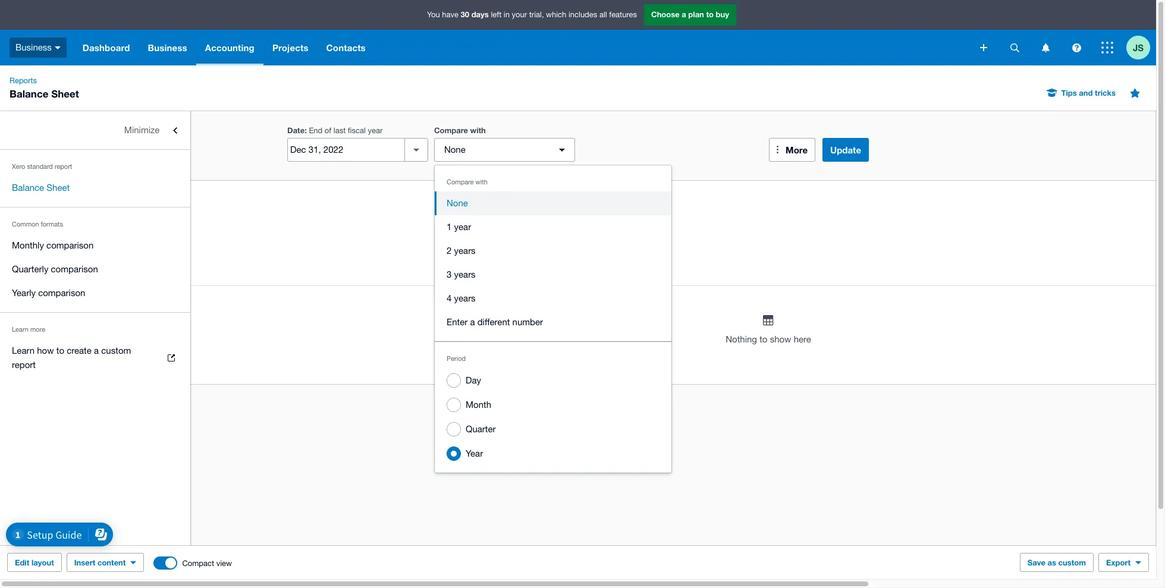 Task type: describe. For each thing, give the bounding box(es) containing it.
years for 3 years
[[454, 269, 476, 280]]

dashboard
[[83, 42, 130, 53]]

more
[[786, 145, 808, 155]]

year
[[466, 448, 483, 459]]

learn for learn more
[[12, 326, 29, 333]]

compact view
[[182, 559, 232, 568]]

yearly comparison
[[12, 288, 85, 298]]

Select end date field
[[288, 139, 404, 161]]

standard
[[27, 163, 53, 170]]

4 years
[[447, 293, 476, 303]]

insert content
[[74, 558, 126, 567]]

export
[[1106, 558, 1131, 567]]

date : end of last fiscal year
[[287, 125, 383, 135]]

here
[[794, 334, 811, 344]]

3 years
[[447, 269, 476, 280]]

learn more
[[12, 326, 45, 333]]

how
[[37, 346, 54, 356]]

yearly comparison link
[[0, 281, 190, 305]]

list box containing none
[[435, 165, 671, 473]]

save
[[1028, 558, 1046, 567]]

tricks
[[1095, 88, 1116, 98]]

edit layout
[[15, 558, 54, 567]]

business as of december 31, 2022
[[26, 228, 128, 252]]

nothing to show here
[[726, 334, 811, 344]]

contacts button
[[317, 30, 375, 65]]

formats
[[41, 221, 63, 228]]

30
[[461, 10, 469, 19]]

none inside none button
[[447, 198, 468, 208]]

1
[[447, 222, 452, 232]]

yearly
[[12, 288, 36, 298]]

banner containing js
[[0, 0, 1156, 65]]

of inside date : end of last fiscal year
[[325, 126, 331, 135]]

1 business button from the left
[[0, 30, 74, 65]]

to inside learn how to create a custom report
[[56, 346, 64, 356]]

projects
[[272, 42, 308, 53]]

2 business button from the left
[[139, 30, 196, 65]]

report inside learn how to create a custom report
[[12, 360, 36, 370]]

comparison for yearly comparison
[[38, 288, 85, 298]]

balance sheet
[[12, 183, 70, 193]]

2022
[[108, 242, 128, 252]]

year inside date : end of last fiscal year
[[368, 126, 383, 135]]

tips and tricks
[[1061, 88, 1116, 98]]

navigation inside banner
[[74, 30, 972, 65]]

save as custom button
[[1020, 553, 1094, 572]]

number
[[512, 317, 543, 327]]

dashboard link
[[74, 30, 139, 65]]

balance inside reports balance sheet
[[10, 87, 48, 100]]

view
[[216, 559, 232, 568]]

compare inside list box
[[447, 178, 474, 186]]

a for choose
[[682, 10, 686, 19]]

xero standard report
[[12, 163, 72, 170]]

a inside learn how to create a custom report
[[94, 346, 99, 356]]

all
[[599, 10, 607, 19]]

none inside none popup button
[[444, 145, 466, 155]]

minimize
[[124, 125, 160, 135]]

enter a different number button
[[435, 310, 671, 334]]

2 years
[[447, 246, 476, 256]]

reports balance sheet
[[10, 76, 79, 100]]

years for 2 years
[[454, 246, 476, 256]]

of inside business as of december 31, 2022
[[39, 242, 47, 252]]

you
[[427, 10, 440, 19]]

year button
[[435, 441, 671, 466]]

save as custom
[[1028, 558, 1086, 567]]

have
[[442, 10, 459, 19]]

3
[[447, 269, 452, 280]]

group containing none
[[435, 165, 671, 473]]

monthly comparison
[[12, 240, 94, 250]]

accounting button
[[196, 30, 263, 65]]

insert content button
[[66, 553, 144, 572]]

end
[[309, 126, 323, 135]]

1 year
[[447, 222, 471, 232]]

date
[[287, 125, 305, 135]]

left
[[491, 10, 502, 19]]

month button
[[435, 393, 671, 417]]

learn how to create a custom report
[[12, 346, 131, 370]]

choose
[[651, 10, 680, 19]]

fiscal
[[348, 126, 366, 135]]

comparison for quarterly comparison
[[51, 264, 98, 274]]

common formats
[[12, 221, 63, 228]]

Report title field
[[23, 196, 1159, 223]]

more
[[30, 326, 45, 333]]



Task type: locate. For each thing, give the bounding box(es) containing it.
3 years from the top
[[454, 293, 476, 303]]

with up none popup button
[[470, 125, 486, 135]]

day button
[[435, 368, 671, 393]]

2 learn from the top
[[12, 346, 35, 356]]

0 vertical spatial custom
[[101, 346, 131, 356]]

1 vertical spatial to
[[760, 334, 768, 344]]

0 vertical spatial with
[[470, 125, 486, 135]]

reports
[[10, 76, 37, 85]]

0 vertical spatial of
[[325, 126, 331, 135]]

quarter button
[[435, 417, 671, 441]]

balance down reports link
[[10, 87, 48, 100]]

compare with inside list box
[[447, 178, 488, 186]]

report output element
[[26, 264, 1165, 370]]

0 vertical spatial compare
[[434, 125, 468, 135]]

insert
[[74, 558, 95, 567]]

1 vertical spatial year
[[454, 222, 471, 232]]

with
[[470, 125, 486, 135], [475, 178, 488, 186]]

years right 4
[[454, 293, 476, 303]]

edit
[[15, 558, 29, 567]]

days
[[471, 10, 489, 19]]

js button
[[1126, 30, 1156, 65]]

list of convenience dates image
[[404, 138, 428, 162]]

common
[[12, 221, 39, 228]]

comparison inside the monthly comparison link
[[46, 240, 94, 250]]

compare with up none popup button
[[434, 125, 486, 135]]

1 vertical spatial report
[[12, 360, 36, 370]]

group
[[435, 165, 671, 473]]

different
[[477, 317, 510, 327]]

1 vertical spatial with
[[475, 178, 488, 186]]

compare up none popup button
[[434, 125, 468, 135]]

navigation
[[74, 30, 972, 65]]

report down learn more
[[12, 360, 36, 370]]

balance down xero
[[12, 183, 44, 193]]

1 horizontal spatial year
[[454, 222, 471, 232]]

create
[[67, 346, 92, 356]]

balance
[[10, 87, 48, 100], [12, 183, 44, 193]]

custom
[[101, 346, 131, 356], [1058, 558, 1086, 567]]

compact
[[182, 559, 214, 568]]

0 vertical spatial to
[[706, 10, 714, 19]]

svg image
[[1042, 43, 1049, 52], [1072, 43, 1081, 52], [980, 44, 987, 51], [55, 46, 61, 49]]

of right as
[[39, 242, 47, 252]]

0 vertical spatial years
[[454, 246, 476, 256]]

contacts
[[326, 42, 366, 53]]

monthly comparison link
[[0, 234, 190, 258]]

quarterly comparison
[[12, 264, 98, 274]]

2 horizontal spatial to
[[760, 334, 768, 344]]

comparison inside quarterly comparison link
[[51, 264, 98, 274]]

update button
[[823, 138, 869, 162]]

as
[[1048, 558, 1056, 567]]

none
[[444, 145, 466, 155], [447, 198, 468, 208]]

1 horizontal spatial svg image
[[1101, 42, 1113, 54]]

1 vertical spatial balance
[[12, 183, 44, 193]]

with down none popup button
[[475, 178, 488, 186]]

0 horizontal spatial custom
[[101, 346, 131, 356]]

comparison down quarterly comparison
[[38, 288, 85, 298]]

report right standard
[[55, 163, 72, 170]]

2 horizontal spatial a
[[682, 10, 686, 19]]

2 vertical spatial a
[[94, 346, 99, 356]]

years right 2
[[454, 246, 476, 256]]

learn how to create a custom report link
[[0, 339, 190, 377]]

more button
[[769, 138, 815, 162]]

your
[[512, 10, 527, 19]]

svg image
[[1101, 42, 1113, 54], [1010, 43, 1019, 52]]

2 vertical spatial comparison
[[38, 288, 85, 298]]

2
[[447, 246, 452, 256]]

content
[[97, 558, 126, 567]]

1 horizontal spatial report
[[55, 163, 72, 170]]

none button
[[434, 138, 575, 162]]

buy
[[716, 10, 729, 19]]

compare with up 1 year
[[447, 178, 488, 186]]

a right the enter
[[470, 317, 475, 327]]

2 years from the top
[[454, 269, 476, 280]]

0 vertical spatial report
[[55, 163, 72, 170]]

1 vertical spatial compare
[[447, 178, 474, 186]]

:
[[305, 125, 307, 135]]

balance sheet link
[[0, 176, 190, 200]]

custom inside learn how to create a custom report
[[101, 346, 131, 356]]

comparison down december
[[51, 264, 98, 274]]

0 horizontal spatial of
[[39, 242, 47, 252]]

2 vertical spatial years
[[454, 293, 476, 303]]

enter
[[447, 317, 468, 327]]

a inside button
[[470, 317, 475, 327]]

0 horizontal spatial svg image
[[1010, 43, 1019, 52]]

last
[[334, 126, 346, 135]]

update
[[830, 145, 861, 155]]

0 vertical spatial a
[[682, 10, 686, 19]]

years
[[454, 246, 476, 256], [454, 269, 476, 280], [454, 293, 476, 303]]

custom inside button
[[1058, 558, 1086, 567]]

period
[[447, 355, 466, 362]]

tips
[[1061, 88, 1077, 98]]

0 vertical spatial sheet
[[51, 87, 79, 100]]

1 horizontal spatial business button
[[139, 30, 196, 65]]

0 vertical spatial comparison
[[46, 240, 94, 250]]

export button
[[1099, 553, 1149, 572]]

a left plan
[[682, 10, 686, 19]]

year inside list box
[[454, 222, 471, 232]]

accounting
[[205, 42, 255, 53]]

comparison
[[46, 240, 94, 250], [51, 264, 98, 274], [38, 288, 85, 298]]

december
[[49, 242, 90, 252]]

year
[[368, 126, 383, 135], [454, 222, 471, 232]]

includes
[[569, 10, 597, 19]]

0 vertical spatial year
[[368, 126, 383, 135]]

1 vertical spatial a
[[470, 317, 475, 327]]

1 horizontal spatial to
[[706, 10, 714, 19]]

1 vertical spatial custom
[[1058, 558, 1086, 567]]

4
[[447, 293, 452, 303]]

a
[[682, 10, 686, 19], [470, 317, 475, 327], [94, 346, 99, 356]]

0 vertical spatial compare with
[[434, 125, 486, 135]]

projects button
[[263, 30, 317, 65]]

1 vertical spatial years
[[454, 269, 476, 280]]

compare with
[[434, 125, 486, 135], [447, 178, 488, 186]]

in
[[504, 10, 510, 19]]

1 vertical spatial learn
[[12, 346, 35, 356]]

years for 4 years
[[454, 293, 476, 303]]

business inside navigation
[[148, 42, 187, 53]]

layout
[[31, 558, 54, 567]]

2 vertical spatial to
[[56, 346, 64, 356]]

none button
[[435, 192, 671, 215]]

sheet down xero standard report
[[47, 183, 70, 193]]

to left buy
[[706, 10, 714, 19]]

1 years from the top
[[454, 246, 476, 256]]

1 vertical spatial comparison
[[51, 264, 98, 274]]

and
[[1079, 88, 1093, 98]]

to inside report output element
[[760, 334, 768, 344]]

remove from favorites image
[[1123, 81, 1147, 105]]

comparison down formats
[[46, 240, 94, 250]]

trial,
[[529, 10, 544, 19]]

day
[[466, 375, 481, 385]]

with inside list box
[[475, 178, 488, 186]]

sheet
[[51, 87, 79, 100], [47, 183, 70, 193]]

quarter
[[466, 424, 496, 434]]

learn left more
[[12, 326, 29, 333]]

none up 1 year
[[447, 198, 468, 208]]

banner
[[0, 0, 1156, 65]]

business inside business as of december 31, 2022
[[26, 228, 62, 238]]

year right fiscal
[[368, 126, 383, 135]]

1 horizontal spatial of
[[325, 126, 331, 135]]

of left last at left top
[[325, 126, 331, 135]]

1 vertical spatial of
[[39, 242, 47, 252]]

quarterly comparison link
[[0, 258, 190, 281]]

minimize button
[[0, 118, 190, 142]]

list box
[[435, 165, 671, 473]]

xero
[[12, 163, 25, 170]]

custom right create
[[101, 346, 131, 356]]

sheet inside reports balance sheet
[[51, 87, 79, 100]]

learn inside learn how to create a custom report
[[12, 346, 35, 356]]

enter a different number
[[447, 317, 543, 327]]

1 vertical spatial none
[[447, 198, 468, 208]]

to left show
[[760, 334, 768, 344]]

0 horizontal spatial year
[[368, 126, 383, 135]]

1 vertical spatial compare with
[[447, 178, 488, 186]]

plan
[[688, 10, 704, 19]]

0 vertical spatial learn
[[12, 326, 29, 333]]

js
[[1133, 42, 1144, 53]]

which
[[546, 10, 566, 19]]

learn for learn how to create a custom report
[[12, 346, 35, 356]]

as
[[26, 242, 36, 252]]

0 horizontal spatial to
[[56, 346, 64, 356]]

tips and tricks button
[[1040, 83, 1123, 102]]

sheet up 'minimize' button
[[51, 87, 79, 100]]

custom right "as"
[[1058, 558, 1086, 567]]

year right 1
[[454, 222, 471, 232]]

features
[[609, 10, 637, 19]]

none right list of convenience dates icon on the top left of the page
[[444, 145, 466, 155]]

learn down learn more
[[12, 346, 35, 356]]

learn
[[12, 326, 29, 333], [12, 346, 35, 356]]

show
[[770, 334, 791, 344]]

1 vertical spatial sheet
[[47, 183, 70, 193]]

0 horizontal spatial business button
[[0, 30, 74, 65]]

business button
[[0, 30, 74, 65], [139, 30, 196, 65]]

0 vertical spatial balance
[[10, 87, 48, 100]]

comparison inside yearly comparison link
[[38, 288, 85, 298]]

compare up 1 year
[[447, 178, 474, 186]]

0 horizontal spatial report
[[12, 360, 36, 370]]

nothing
[[726, 334, 757, 344]]

1 horizontal spatial custom
[[1058, 558, 1086, 567]]

0 horizontal spatial a
[[94, 346, 99, 356]]

month
[[466, 400, 491, 410]]

1 horizontal spatial a
[[470, 317, 475, 327]]

1 learn from the top
[[12, 326, 29, 333]]

a for enter
[[470, 317, 475, 327]]

monthly
[[12, 240, 44, 250]]

of
[[325, 126, 331, 135], [39, 242, 47, 252]]

comparison for monthly comparison
[[46, 240, 94, 250]]

to right how
[[56, 346, 64, 356]]

0 vertical spatial none
[[444, 145, 466, 155]]

years right 3
[[454, 269, 476, 280]]

reports link
[[5, 75, 42, 87]]

navigation containing dashboard
[[74, 30, 972, 65]]

a right create
[[94, 346, 99, 356]]



Task type: vqa. For each thing, say whether or not it's contained in the screenshot.
Ageing Periods
no



